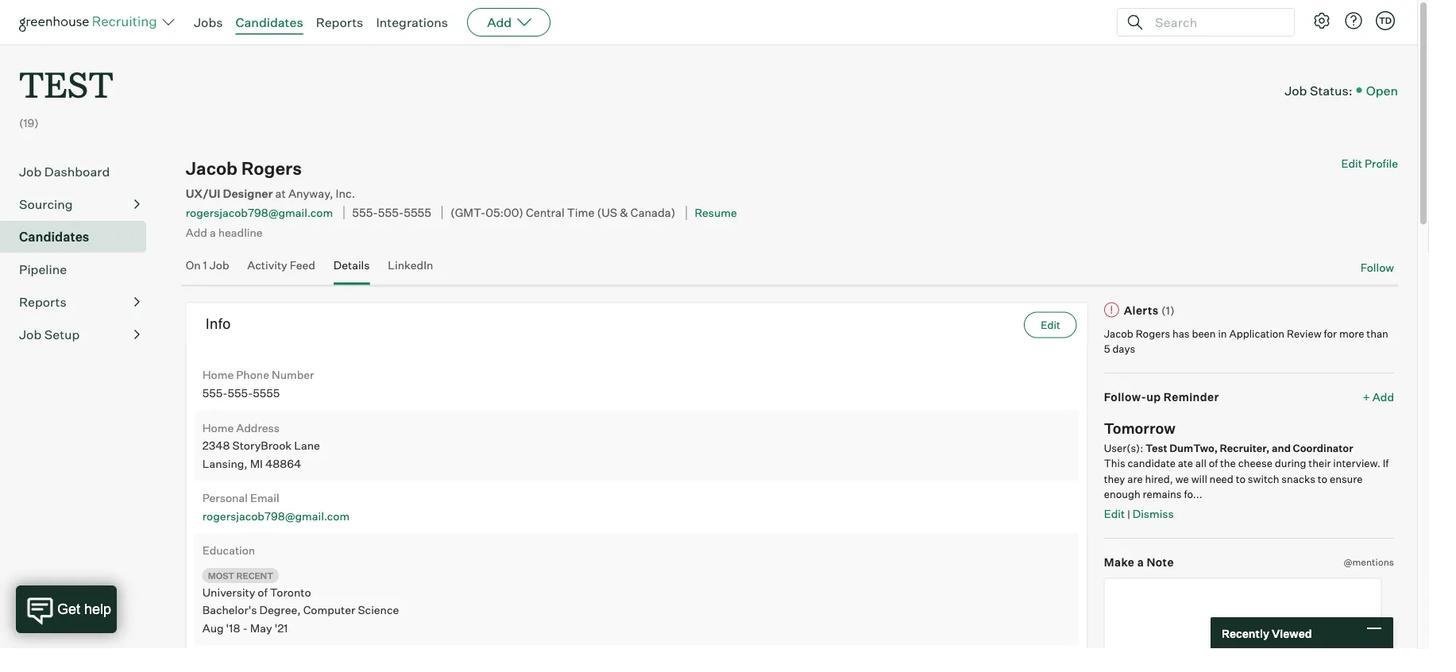 Task type: vqa. For each thing, say whether or not it's contained in the screenshot.
Schedule report Schedule
no



Task type: describe. For each thing, give the bounding box(es) containing it.
&
[[620, 205, 628, 220]]

time
[[567, 205, 595, 220]]

follow-
[[1104, 390, 1147, 404]]

(19)
[[19, 116, 39, 130]]

home address 2348 storybrook lane lansing, mi 48864
[[202, 421, 320, 471]]

science
[[358, 603, 399, 617]]

activity feed link
[[247, 258, 316, 282]]

1 horizontal spatial candidates link
[[236, 14, 303, 30]]

feed
[[290, 258, 316, 272]]

rogers for jacob rogers ux/ui designer at anyway, inc.
[[241, 158, 302, 179]]

dismiss
[[1133, 507, 1175, 521]]

lane
[[294, 439, 320, 453]]

job right 1
[[210, 258, 229, 272]]

details link
[[334, 258, 370, 282]]

if
[[1384, 457, 1390, 470]]

home for 555-
[[202, 368, 234, 382]]

0 vertical spatial rogersjacob798@gmail.com link
[[186, 206, 333, 220]]

reminder
[[1164, 390, 1220, 404]]

coordinator
[[1294, 442, 1354, 454]]

home phone number 555-555-5555
[[202, 368, 314, 400]]

need
[[1210, 473, 1234, 485]]

0 horizontal spatial edit link
[[1025, 312, 1077, 338]]

-
[[243, 621, 248, 635]]

sourcing link
[[19, 195, 140, 214]]

edit for edit
[[1041, 319, 1061, 332]]

555- up linkedin in the left of the page
[[378, 205, 404, 220]]

recently
[[1222, 626, 1270, 640]]

reports inside the reports link
[[19, 294, 67, 310]]

tomorrow user(s): test dumtwo, recruiter, and coordinator this candidate ate all of the cheese during their interview. if they are hired, we will need to switch snacks to ensure enough remains fo... edit | dismiss
[[1104, 420, 1390, 521]]

job for job dashboard
[[19, 164, 42, 180]]

of inside most recent university of toronto bachelor's degree , computer science aug '18 - may '21
[[258, 586, 268, 599]]

cheese
[[1239, 457, 1273, 470]]

jobs link
[[194, 14, 223, 30]]

555- up '2348'
[[202, 386, 228, 400]]

edit for edit profile
[[1342, 157, 1363, 171]]

05:00)
[[486, 205, 524, 220]]

1 vertical spatial candidates
[[19, 229, 89, 245]]

configure image
[[1313, 11, 1332, 30]]

jobs
[[194, 14, 223, 30]]

may
[[250, 621, 272, 635]]

'18
[[226, 621, 240, 635]]

jacob for jacob rogers has been in application review for more than 5 days
[[1104, 327, 1134, 340]]

alerts (1)
[[1124, 303, 1176, 317]]

td button
[[1377, 11, 1396, 30]]

most recent university of toronto bachelor's degree , computer science aug '18 - may '21
[[202, 570, 399, 635]]

ensure
[[1330, 473, 1364, 485]]

snacks
[[1282, 473, 1316, 485]]

1
[[203, 258, 207, 272]]

job status:
[[1285, 82, 1353, 98]]

open
[[1367, 82, 1399, 98]]

test
[[1146, 442, 1168, 454]]

will
[[1192, 473, 1208, 485]]

canada)
[[631, 205, 676, 220]]

jacob for jacob rogers ux/ui designer at anyway, inc.
[[186, 158, 238, 179]]

555- down inc.
[[352, 205, 378, 220]]

a for add
[[210, 225, 216, 239]]

days
[[1113, 343, 1136, 355]]

anyway,
[[288, 186, 333, 200]]

integrations
[[376, 14, 448, 30]]

dismiss link
[[1133, 507, 1175, 521]]

education
[[202, 544, 255, 558]]

'21
[[275, 621, 288, 635]]

sourcing
[[19, 196, 73, 212]]

job for job setup
[[19, 327, 42, 343]]

0 horizontal spatial candidates link
[[19, 227, 140, 247]]

resume
[[695, 206, 737, 220]]

job for job status:
[[1285, 82, 1308, 98]]

application
[[1230, 327, 1285, 340]]

recently viewed
[[1222, 626, 1313, 640]]

address
[[236, 421, 280, 435]]

fo...
[[1185, 488, 1203, 501]]

are
[[1128, 473, 1143, 485]]

1 vertical spatial rogersjacob798@gmail.com link
[[202, 509, 350, 523]]

dumtwo,
[[1170, 442, 1218, 454]]

info
[[206, 315, 231, 333]]

review
[[1287, 327, 1322, 340]]

bachelor's
[[202, 603, 257, 617]]

toronto
[[270, 586, 311, 599]]

for
[[1324, 327, 1338, 340]]

up
[[1147, 390, 1162, 404]]

1 horizontal spatial reports link
[[316, 14, 364, 30]]

,
[[298, 603, 301, 617]]

5555 inside home phone number 555-555-5555
[[253, 386, 280, 400]]

edit profile link
[[1342, 157, 1399, 171]]

degree
[[260, 603, 298, 617]]

2 vertical spatial add
[[1373, 390, 1395, 404]]

2 to from the left
[[1318, 473, 1328, 485]]

headline
[[218, 225, 263, 239]]

rogers for jacob rogers has been in application review for more than 5 days
[[1136, 327, 1171, 340]]

linkedin
[[388, 258, 433, 272]]

has
[[1173, 327, 1190, 340]]



Task type: locate. For each thing, give the bounding box(es) containing it.
1 horizontal spatial edit link
[[1104, 507, 1125, 521]]

0 horizontal spatial rogers
[[241, 158, 302, 179]]

rogers inside jacob rogers ux/ui designer at anyway, inc.
[[241, 158, 302, 179]]

candidate
[[1128, 457, 1176, 470]]

rogersjacob798@gmail.com down designer
[[186, 206, 333, 220]]

a for make
[[1138, 556, 1145, 570]]

home left phone
[[202, 368, 234, 382]]

add inside popup button
[[487, 14, 512, 30]]

0 vertical spatial rogersjacob798@gmail.com
[[186, 206, 333, 220]]

designer
[[223, 186, 273, 200]]

pipeline
[[19, 262, 67, 278]]

td
[[1380, 15, 1393, 26]]

home for storybrook
[[202, 421, 234, 435]]

a
[[210, 225, 216, 239], [1138, 556, 1145, 570]]

computer
[[303, 603, 356, 617]]

home inside home address 2348 storybrook lane lansing, mi 48864
[[202, 421, 234, 435]]

+ add link
[[1363, 390, 1395, 405]]

of inside tomorrow user(s): test dumtwo, recruiter, and coordinator this candidate ate all of the cheese during their interview. if they are hired, we will need to switch snacks to ensure enough remains fo... edit | dismiss
[[1209, 457, 1219, 470]]

2348
[[202, 439, 230, 453]]

make
[[1104, 556, 1135, 570]]

0 vertical spatial reports link
[[316, 14, 364, 30]]

0 vertical spatial rogers
[[241, 158, 302, 179]]

1 horizontal spatial reports
[[316, 14, 364, 30]]

jacob rogers ux/ui designer at anyway, inc.
[[186, 158, 355, 200]]

we
[[1176, 473, 1190, 485]]

jacob inside jacob rogers ux/ui designer at anyway, inc.
[[186, 158, 238, 179]]

+
[[1363, 390, 1371, 404]]

recruiter,
[[1220, 442, 1270, 454]]

rogers down alerts (1)
[[1136, 327, 1171, 340]]

linkedin link
[[388, 258, 433, 282]]

+ add
[[1363, 390, 1395, 404]]

0 vertical spatial jacob
[[186, 158, 238, 179]]

make a note
[[1104, 556, 1175, 570]]

job left status:
[[1285, 82, 1308, 98]]

0 vertical spatial of
[[1209, 457, 1219, 470]]

enough
[[1104, 488, 1141, 501]]

on 1 job
[[186, 258, 229, 272]]

number
[[272, 368, 314, 382]]

1 vertical spatial 5555
[[253, 386, 280, 400]]

1 vertical spatial reports link
[[19, 293, 140, 312]]

of down recent
[[258, 586, 268, 599]]

0 vertical spatial edit link
[[1025, 312, 1077, 338]]

5555 left (gmt-
[[404, 205, 432, 220]]

to
[[1236, 473, 1246, 485], [1318, 473, 1328, 485]]

of
[[1209, 457, 1219, 470], [258, 586, 268, 599]]

more
[[1340, 327, 1365, 340]]

1 home from the top
[[202, 368, 234, 382]]

dashboard
[[44, 164, 110, 180]]

2 home from the top
[[202, 421, 234, 435]]

rogersjacob798@gmail.com down email
[[202, 509, 350, 523]]

all
[[1196, 457, 1207, 470]]

tomorrow
[[1104, 420, 1176, 438]]

1 horizontal spatial of
[[1209, 457, 1219, 470]]

0 horizontal spatial reports link
[[19, 293, 140, 312]]

central
[[526, 205, 565, 220]]

5555
[[404, 205, 432, 220], [253, 386, 280, 400]]

(us
[[597, 205, 618, 220]]

555- down phone
[[228, 386, 253, 400]]

5
[[1104, 343, 1111, 355]]

jacob inside jacob rogers has been in application review for more than 5 days
[[1104, 327, 1134, 340]]

0 vertical spatial candidates link
[[236, 14, 303, 30]]

a left the note
[[1138, 556, 1145, 570]]

1 horizontal spatial edit
[[1104, 507, 1125, 521]]

pipeline link
[[19, 260, 140, 279]]

0 vertical spatial home
[[202, 368, 234, 382]]

edit profile
[[1342, 157, 1399, 171]]

reports down pipeline
[[19, 294, 67, 310]]

lansing,
[[202, 457, 248, 471]]

rogersjacob798@gmail.com link down designer
[[186, 206, 333, 220]]

ate
[[1179, 457, 1194, 470]]

inc.
[[336, 186, 355, 200]]

they
[[1104, 473, 1126, 485]]

edit inside 'link'
[[1041, 319, 1061, 332]]

rogersjacob798@gmail.com link
[[186, 206, 333, 220], [202, 509, 350, 523]]

reports link down pipeline link in the top of the page
[[19, 293, 140, 312]]

greenhouse recruiting image
[[19, 13, 162, 32]]

0 vertical spatial 5555
[[404, 205, 432, 220]]

their
[[1309, 457, 1332, 470]]

job left setup
[[19, 327, 42, 343]]

job up sourcing
[[19, 164, 42, 180]]

1 vertical spatial edit link
[[1104, 507, 1125, 521]]

1 horizontal spatial a
[[1138, 556, 1145, 570]]

add for add
[[487, 14, 512, 30]]

personal email rogersjacob798@gmail.com
[[202, 491, 350, 523]]

1 vertical spatial add
[[186, 225, 207, 239]]

0 vertical spatial edit
[[1342, 157, 1363, 171]]

1 horizontal spatial candidates
[[236, 14, 303, 30]]

rogersjacob798@gmail.com
[[186, 206, 333, 220], [202, 509, 350, 523]]

2 horizontal spatial add
[[1373, 390, 1395, 404]]

remains
[[1143, 488, 1182, 501]]

rogers inside jacob rogers has been in application review for more than 5 days
[[1136, 327, 1171, 340]]

personal
[[202, 491, 248, 505]]

Search text field
[[1152, 11, 1280, 34]]

1 vertical spatial rogersjacob798@gmail.com
[[202, 509, 350, 523]]

resume link
[[695, 206, 737, 220]]

0 horizontal spatial to
[[1236, 473, 1246, 485]]

1 horizontal spatial rogers
[[1136, 327, 1171, 340]]

jacob up days at the bottom right
[[1104, 327, 1134, 340]]

add
[[487, 14, 512, 30], [186, 225, 207, 239], [1373, 390, 1395, 404]]

candidates link up pipeline link in the top of the page
[[19, 227, 140, 247]]

rogers up at
[[241, 158, 302, 179]]

2 vertical spatial edit
[[1104, 507, 1125, 521]]

than
[[1367, 327, 1389, 340]]

0 horizontal spatial candidates
[[19, 229, 89, 245]]

add for add a headline
[[186, 225, 207, 239]]

(1)
[[1162, 303, 1176, 317]]

test
[[19, 60, 114, 107]]

email
[[250, 491, 279, 505]]

job setup
[[19, 327, 80, 343]]

@mentions link
[[1344, 555, 1395, 570]]

0 horizontal spatial reports
[[19, 294, 67, 310]]

job
[[1285, 82, 1308, 98], [19, 164, 42, 180], [210, 258, 229, 272], [19, 327, 42, 343]]

aug
[[202, 621, 224, 635]]

switch
[[1248, 473, 1280, 485]]

on
[[186, 258, 201, 272]]

add button
[[467, 8, 551, 37]]

candidates right jobs
[[236, 14, 303, 30]]

1 vertical spatial candidates link
[[19, 227, 140, 247]]

candidates down sourcing
[[19, 229, 89, 245]]

1 vertical spatial a
[[1138, 556, 1145, 570]]

rogersjacob798@gmail.com link down email
[[202, 509, 350, 523]]

0 horizontal spatial 5555
[[253, 386, 280, 400]]

of right all
[[1209, 457, 1219, 470]]

0 horizontal spatial jacob
[[186, 158, 238, 179]]

1 vertical spatial jacob
[[1104, 327, 1134, 340]]

university
[[202, 586, 255, 599]]

0 horizontal spatial edit
[[1041, 319, 1061, 332]]

on 1 job link
[[186, 258, 229, 282]]

interview.
[[1334, 457, 1381, 470]]

edit link
[[1025, 312, 1077, 338], [1104, 507, 1125, 521]]

2 horizontal spatial edit
[[1342, 157, 1363, 171]]

to down their
[[1318, 473, 1328, 485]]

0 vertical spatial reports
[[316, 14, 364, 30]]

0 vertical spatial a
[[210, 225, 216, 239]]

home up '2348'
[[202, 421, 234, 435]]

reports
[[316, 14, 364, 30], [19, 294, 67, 310]]

1 vertical spatial of
[[258, 586, 268, 599]]

job dashboard link
[[19, 162, 140, 181]]

integrations link
[[376, 14, 448, 30]]

0 horizontal spatial a
[[210, 225, 216, 239]]

1 horizontal spatial 5555
[[404, 205, 432, 220]]

setup
[[44, 327, 80, 343]]

to right the need
[[1236, 473, 1246, 485]]

a left headline
[[210, 225, 216, 239]]

the
[[1221, 457, 1237, 470]]

hired,
[[1146, 473, 1174, 485]]

1 vertical spatial reports
[[19, 294, 67, 310]]

reports link left integrations
[[316, 14, 364, 30]]

candidates link right jobs
[[236, 14, 303, 30]]

1 horizontal spatial jacob
[[1104, 327, 1134, 340]]

1 horizontal spatial to
[[1318, 473, 1328, 485]]

0 vertical spatial add
[[487, 14, 512, 30]]

td button
[[1373, 8, 1399, 33]]

1 vertical spatial edit
[[1041, 319, 1061, 332]]

0 horizontal spatial add
[[186, 225, 207, 239]]

1 vertical spatial home
[[202, 421, 234, 435]]

reports link
[[316, 14, 364, 30], [19, 293, 140, 312]]

|
[[1128, 508, 1131, 521]]

5555 down phone
[[253, 386, 280, 400]]

@mentions
[[1344, 556, 1395, 568]]

jacob rogers has been in application review for more than 5 days
[[1104, 327, 1389, 355]]

0 horizontal spatial of
[[258, 586, 268, 599]]

activity feed
[[247, 258, 316, 272]]

been
[[1192, 327, 1217, 340]]

during
[[1275, 457, 1307, 470]]

job setup link
[[19, 325, 140, 344]]

reports left integrations
[[316, 14, 364, 30]]

1 to from the left
[[1236, 473, 1246, 485]]

note
[[1147, 556, 1175, 570]]

at
[[275, 186, 286, 200]]

jacob up ux/ui
[[186, 158, 238, 179]]

None text field
[[1104, 578, 1383, 649]]

1 horizontal spatial add
[[487, 14, 512, 30]]

home inside home phone number 555-555-5555
[[202, 368, 234, 382]]

1 vertical spatial rogers
[[1136, 327, 1171, 340]]

edit inside tomorrow user(s): test dumtwo, recruiter, and coordinator this candidate ate all of the cheese during their interview. if they are hired, we will need to switch snacks to ensure enough remains fo... edit | dismiss
[[1104, 507, 1125, 521]]

0 vertical spatial candidates
[[236, 14, 303, 30]]



